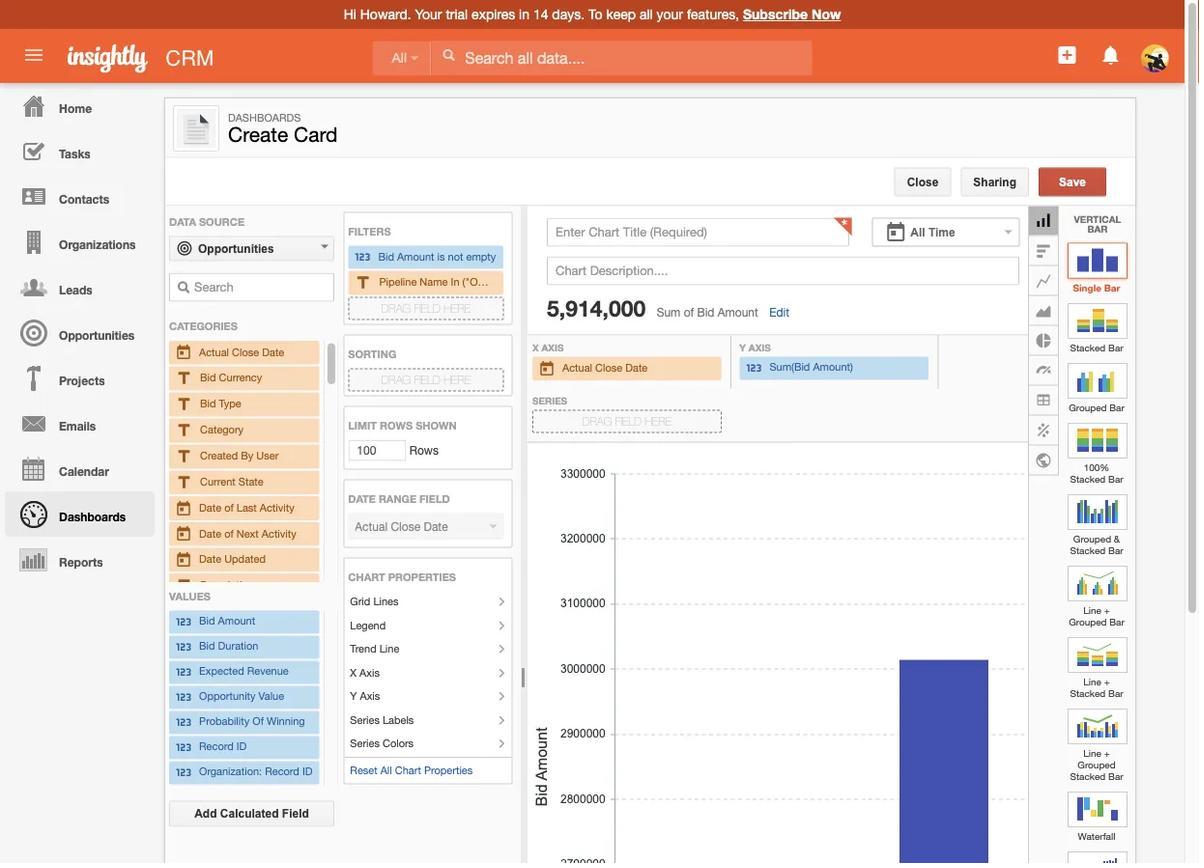 Task type: locate. For each thing, give the bounding box(es) containing it.
reset all chart properties
[[350, 764, 473, 777]]

1 horizontal spatial x axis
[[532, 342, 564, 353]]

bid up bid type
[[200, 371, 216, 384]]

1 horizontal spatial actual close date link
[[538, 359, 716, 379]]

grouped inside line + grouped stacked bar
[[1078, 760, 1116, 771]]

3 + from the top
[[1104, 748, 1110, 759]]

series for drag
[[532, 395, 567, 406]]

0 vertical spatial close
[[907, 175, 939, 188]]

grouped inside line + grouped bar
[[1069, 617, 1107, 628]]

0 horizontal spatial id
[[237, 741, 247, 754]]

stacked bar
[[1070, 342, 1123, 353]]

category
[[200, 423, 244, 436]]

sorting
[[348, 348, 396, 360]]

line right trend
[[379, 643, 399, 656]]

record down record id link
[[265, 766, 299, 779]]

1 horizontal spatial id
[[302, 766, 313, 779]]

5,914,000
[[547, 295, 646, 322]]

1 horizontal spatial dashboards
[[228, 111, 301, 124]]

emails link
[[5, 401, 155, 446]]

0 horizontal spatial actual
[[199, 345, 229, 358]]

all right 'reset'
[[380, 764, 392, 777]]

actual close date up the series drag field here
[[562, 362, 648, 374]]

legend
[[350, 619, 386, 632]]

duration
[[218, 641, 258, 653]]

record down probability at the left bottom of the page
[[199, 741, 234, 754]]

actual for x axis
[[562, 362, 592, 374]]

expected
[[199, 666, 244, 678]]

your
[[657, 6, 683, 22]]

record id
[[199, 741, 247, 754]]

actual down categories
[[199, 345, 229, 358]]

0 vertical spatial here
[[444, 302, 471, 315]]

chart
[[348, 571, 385, 584], [395, 764, 421, 777]]

actual close date link inside 5,914,000 group
[[538, 359, 716, 379]]

0 vertical spatial opportunities link
[[169, 236, 334, 261]]

2 vertical spatial of
[[224, 527, 234, 540]]

0 horizontal spatial opportunities
[[59, 329, 135, 342]]

sharing
[[973, 175, 1017, 188]]

expected revenue link
[[175, 663, 314, 683]]

1 vertical spatial actual close date
[[562, 362, 648, 374]]

+ for line + grouped bar
[[1104, 605, 1110, 616]]

id down probability of winning link
[[237, 741, 247, 754]]

2 vertical spatial +
[[1104, 748, 1110, 759]]

of inside 5,914,000 group
[[684, 306, 694, 319]]

1 vertical spatial y
[[350, 690, 357, 703]]

bid amount is not empty link
[[354, 248, 498, 267]]

field for add calculated field
[[282, 808, 309, 821]]

line inside line + grouped bar
[[1084, 605, 1102, 616]]

2 vertical spatial here
[[645, 415, 672, 428]]

date left range
[[348, 493, 376, 505]]

1 vertical spatial opportunities
[[59, 329, 135, 342]]

drag field here up shown
[[381, 373, 471, 386]]

date of last activity link
[[175, 498, 314, 518]]

y axis up sum(bid
[[740, 342, 774, 353]]

of right 'sum'
[[684, 306, 694, 319]]

bid type
[[200, 397, 241, 410]]

1 vertical spatial activity
[[262, 527, 296, 540]]

date inside date of next activity link
[[199, 527, 221, 540]]

2 vertical spatial all
[[380, 764, 392, 777]]

current state link
[[175, 472, 314, 493]]

0 vertical spatial series
[[532, 395, 567, 406]]

date updated link
[[175, 550, 314, 570]]

1 vertical spatial x
[[350, 667, 357, 679]]

actual close date link for x axis
[[538, 359, 716, 379]]

date down current
[[199, 501, 221, 514]]

1 vertical spatial y axis
[[350, 690, 380, 703]]

actual close date link
[[175, 343, 314, 363], [538, 359, 716, 379]]

card
[[294, 123, 338, 146]]

chart up grid in the left of the page
[[348, 571, 385, 584]]

stacked up line + grouped bar
[[1070, 545, 1106, 556]]

navigation
[[0, 83, 155, 583]]

series for labels
[[350, 714, 380, 727]]

activity right last
[[260, 501, 294, 514]]

grouped left &
[[1073, 533, 1111, 545]]

shown
[[416, 419, 457, 432]]

line down line + grouped bar
[[1084, 676, 1102, 688]]

0 vertical spatial activity
[[260, 501, 294, 514]]

x axis down trend
[[350, 667, 380, 679]]

1 vertical spatial record
[[265, 766, 299, 779]]

next
[[237, 527, 259, 540]]

opportunities link up search text box
[[169, 236, 334, 261]]

is
[[437, 250, 445, 263]]

bar down save button
[[1088, 223, 1108, 234]]

data
[[169, 215, 196, 228]]

actual up the series drag field here
[[562, 362, 592, 374]]

actual close date link for categories
[[175, 343, 314, 363]]

grid
[[350, 596, 370, 608]]

1 vertical spatial series
[[350, 714, 380, 727]]

all for all
[[392, 51, 407, 66]]

0 vertical spatial all
[[392, 51, 407, 66]]

line inside rows group
[[379, 643, 399, 656]]

stacked down single
[[1070, 342, 1106, 353]]

0 vertical spatial dashboards
[[228, 111, 301, 124]]

bid for bid amount
[[199, 615, 215, 628]]

series
[[532, 395, 567, 406], [350, 714, 380, 727], [350, 738, 380, 750]]

field inside the series drag field here
[[615, 415, 642, 428]]

all down howard.
[[392, 51, 407, 66]]

revenue
[[247, 666, 289, 678]]

date range field
[[348, 493, 450, 505]]

0 horizontal spatial x axis
[[350, 667, 380, 679]]

1 vertical spatial properties
[[424, 764, 473, 777]]

1 vertical spatial x axis
[[350, 667, 380, 679]]

1 vertical spatial all
[[911, 226, 925, 239]]

bid up expected
[[199, 641, 215, 653]]

activity inside date of last activity link
[[260, 501, 294, 514]]

series colors
[[350, 738, 414, 750]]

0 vertical spatial of
[[684, 306, 694, 319]]

3 stacked from the top
[[1070, 545, 1106, 556]]

line inside line + stacked bar
[[1084, 676, 1102, 688]]

line + grouped bar
[[1069, 605, 1125, 628]]

actual close date link up "currency"
[[175, 343, 314, 363]]

all link
[[373, 41, 431, 76]]

close inside rows group
[[232, 345, 259, 358]]

close up the series drag field here
[[595, 362, 623, 374]]

single
[[1073, 282, 1102, 293]]

here
[[444, 302, 471, 315], [444, 373, 471, 386], [645, 415, 672, 428]]

0 horizontal spatial opportunities link
[[5, 310, 155, 356]]

bid for bid duration
[[199, 641, 215, 653]]

+ inside line + grouped stacked bar
[[1104, 748, 1110, 759]]

bid for bid type
[[200, 397, 216, 410]]

actual close date link up the series drag field here
[[538, 359, 716, 379]]

0 horizontal spatial record
[[199, 741, 234, 754]]

axis down trend line
[[360, 667, 380, 679]]

opportunities link down "leads"
[[5, 310, 155, 356]]

bar
[[1088, 223, 1108, 234], [1104, 282, 1120, 293], [1108, 342, 1123, 353], [1110, 402, 1125, 413], [1108, 474, 1123, 485], [1108, 545, 1123, 556], [1110, 617, 1125, 628], [1108, 688, 1123, 699], [1108, 771, 1123, 782]]

Chart Description.... text field
[[547, 257, 1019, 286]]

1 vertical spatial id
[[302, 766, 313, 779]]

bar down &
[[1108, 545, 1123, 556]]

properties
[[388, 571, 456, 584], [424, 764, 473, 777]]

close
[[907, 175, 939, 188], [232, 345, 259, 358], [595, 362, 623, 374]]

opportunity value link
[[175, 689, 314, 708]]

dashboards inside dashboards create card
[[228, 111, 301, 124]]

of for last
[[224, 501, 234, 514]]

line inside line + grouped stacked bar
[[1084, 748, 1102, 759]]

x down pipeline")
[[532, 342, 539, 353]]

stacked
[[1070, 342, 1106, 353], [1070, 474, 1106, 485], [1070, 545, 1106, 556], [1070, 688, 1106, 699], [1070, 771, 1106, 782]]

dashboards up reports link
[[59, 510, 126, 524]]

stacked up line + grouped stacked bar
[[1070, 688, 1106, 699]]

1 + from the top
[[1104, 605, 1110, 616]]

value
[[259, 691, 284, 703]]

bar up line + grouped stacked bar
[[1108, 688, 1123, 699]]

actual inside 5,914,000 group
[[562, 362, 592, 374]]

opportunities up projects link
[[59, 329, 135, 342]]

+ down the grouped & stacked bar at right
[[1104, 605, 1110, 616]]

grouped down 'stacked bar'
[[1069, 402, 1107, 413]]

save button
[[1039, 168, 1106, 197]]

line + stacked bar
[[1070, 676, 1123, 699]]

1 horizontal spatial y
[[740, 342, 746, 353]]

0 vertical spatial id
[[237, 741, 247, 754]]

1 vertical spatial drag
[[381, 373, 411, 386]]

5 stacked from the top
[[1070, 771, 1106, 782]]

rows
[[380, 419, 413, 432], [406, 444, 439, 457]]

0 horizontal spatial amount
[[218, 615, 255, 628]]

line for line + grouped bar
[[1084, 605, 1102, 616]]

actual close date inside 5,914,000 group
[[562, 362, 648, 374]]

0 vertical spatial record
[[199, 741, 234, 754]]

0 vertical spatial amount
[[397, 250, 434, 263]]

close up all time
[[907, 175, 939, 188]]

grouped & stacked bar
[[1070, 533, 1123, 556]]

chart down "colors"
[[395, 764, 421, 777]]

1 vertical spatial +
[[1104, 676, 1110, 688]]

bar inside line + grouped bar
[[1110, 617, 1125, 628]]

0 vertical spatial x axis
[[532, 342, 564, 353]]

series for colors
[[350, 738, 380, 750]]

y up series labels
[[350, 690, 357, 703]]

range
[[379, 493, 417, 505]]

dashboards for dashboards create card
[[228, 111, 301, 124]]

date inside date updated link
[[199, 553, 221, 565]]

x inside rows group
[[350, 667, 357, 679]]

+
[[1104, 605, 1110, 616], [1104, 676, 1110, 688], [1104, 748, 1110, 759]]

of inside date of last activity link
[[224, 501, 234, 514]]

+ down line + grouped bar
[[1104, 676, 1110, 688]]

close up "currency"
[[232, 345, 259, 358]]

stacked up waterfall
[[1070, 771, 1106, 782]]

1 vertical spatial of
[[224, 501, 234, 514]]

0 horizontal spatial dashboards
[[59, 510, 126, 524]]

2 horizontal spatial amount
[[718, 306, 758, 319]]

rows up the # number field
[[380, 419, 413, 432]]

y down sum of bid amount
[[740, 342, 746, 353]]

of left last
[[224, 501, 234, 514]]

0 vertical spatial +
[[1104, 605, 1110, 616]]

currency
[[219, 371, 262, 384]]

activity for date of last activity
[[260, 501, 294, 514]]

activity inside date of next activity link
[[262, 527, 296, 540]]

actual close date inside rows group
[[199, 345, 284, 358]]

date inside 5,914,000 group
[[625, 362, 648, 374]]

0 horizontal spatial y axis
[[350, 690, 380, 703]]

y
[[740, 342, 746, 353], [350, 690, 357, 703]]

bid up pipeline
[[378, 250, 394, 263]]

Search all data.... text field
[[431, 40, 812, 75]]

grouped
[[1069, 402, 1107, 413], [1073, 533, 1111, 545], [1069, 617, 1107, 628], [1078, 760, 1116, 771]]

all inside rows group
[[380, 764, 392, 777]]

actual close date
[[199, 345, 284, 358], [562, 362, 648, 374]]

1 horizontal spatial x
[[532, 342, 539, 353]]

stacked down 100%
[[1070, 474, 1106, 485]]

0 vertical spatial drag field here
[[381, 302, 471, 315]]

not
[[448, 250, 463, 263]]

1 vertical spatial chart
[[395, 764, 421, 777]]

amount left is
[[397, 250, 434, 263]]

all left time
[[911, 226, 925, 239]]

+ inside line + grouped bar
[[1104, 605, 1110, 616]]

0 vertical spatial opportunities
[[198, 242, 274, 255]]

actual
[[199, 345, 229, 358], [562, 362, 592, 374]]

activity for date of next activity
[[262, 527, 296, 540]]

1 horizontal spatial y axis
[[740, 342, 774, 353]]

actual close date for categories
[[199, 345, 284, 358]]

grouped inside the grouped & stacked bar
[[1073, 533, 1111, 545]]

actual close date up "currency"
[[199, 345, 284, 358]]

y axis inside rows group
[[350, 690, 380, 703]]

5,914,000 group
[[528, 203, 1143, 864]]

bid right 'sum'
[[697, 306, 715, 319]]

line down the grouped & stacked bar at right
[[1084, 605, 1102, 616]]

series inside the series drag field here
[[532, 395, 567, 406]]

grouped up waterfall
[[1078, 760, 1116, 771]]

your
[[415, 6, 442, 22]]

empty
[[466, 250, 496, 263]]

2 vertical spatial drag
[[582, 415, 612, 428]]

line for line + grouped stacked bar
[[1084, 748, 1102, 759]]

bar up waterfall
[[1108, 771, 1123, 782]]

y axis inside 5,914,000 group
[[740, 342, 774, 353]]

bar up 'grouped bar'
[[1108, 342, 1123, 353]]

pipeline
[[379, 276, 417, 288]]

2 horizontal spatial close
[[907, 175, 939, 188]]

1 horizontal spatial actual close date
[[562, 362, 648, 374]]

x axis inside 5,914,000 group
[[532, 342, 564, 353]]

bid left type
[[200, 397, 216, 410]]

0 horizontal spatial actual close date link
[[175, 343, 314, 363]]

x axis down the 5,914,000
[[532, 342, 564, 353]]

1 vertical spatial drag field here
[[381, 373, 471, 386]]

x inside 5,914,000 group
[[532, 342, 539, 353]]

all time link
[[872, 218, 1020, 247]]

2 drag field here from the top
[[381, 373, 471, 386]]

line down line + stacked bar
[[1084, 748, 1102, 759]]

2 vertical spatial close
[[595, 362, 623, 374]]

0 vertical spatial actual close date
[[199, 345, 284, 358]]

opportunities inside rows group
[[198, 242, 274, 255]]

date
[[262, 345, 284, 358], [625, 362, 648, 374], [348, 493, 376, 505], [199, 501, 221, 514], [199, 527, 221, 540], [199, 553, 221, 565]]

of
[[684, 306, 694, 319], [224, 501, 234, 514], [224, 527, 234, 540]]

2 stacked from the top
[[1070, 474, 1106, 485]]

updated
[[224, 553, 266, 565]]

0 horizontal spatial y
[[350, 690, 357, 703]]

home link
[[5, 83, 155, 129]]

bid type link
[[175, 394, 314, 415]]

0 vertical spatial rows
[[380, 419, 413, 432]]

y axis up series labels
[[350, 690, 380, 703]]

opportunities down source
[[198, 242, 274, 255]]

4 stacked from the top
[[1070, 688, 1106, 699]]

stacked inside the grouped & stacked bar
[[1070, 545, 1106, 556]]

y inside 5,914,000 group
[[740, 342, 746, 353]]

close inside 5,914,000 group
[[595, 362, 623, 374]]

card image
[[177, 109, 215, 148]]

bar down 100%
[[1108, 474, 1123, 485]]

x down trend
[[350, 667, 357, 679]]

date for date range field
[[348, 493, 376, 505]]

id
[[237, 741, 247, 754], [302, 766, 313, 779]]

0 vertical spatial chart
[[348, 571, 385, 584]]

0 horizontal spatial x
[[350, 667, 357, 679]]

lines
[[373, 596, 399, 608]]

1 horizontal spatial actual
[[562, 362, 592, 374]]

x axis inside rows group
[[350, 667, 380, 679]]

field
[[414, 302, 440, 315], [414, 373, 440, 386], [615, 415, 642, 428], [419, 493, 450, 505], [282, 808, 309, 821]]

amount)
[[813, 361, 853, 374]]

id down winning
[[302, 766, 313, 779]]

limit rows shown
[[348, 419, 457, 432]]

of left "next"
[[224, 527, 234, 540]]

bid currency
[[200, 371, 262, 384]]

0 horizontal spatial close
[[232, 345, 259, 358]]

+ down line + stacked bar
[[1104, 748, 1110, 759]]

date up the series drag field here
[[625, 362, 648, 374]]

organization: record id link
[[175, 764, 314, 783]]

2 + from the top
[[1104, 676, 1110, 688]]

created
[[200, 449, 238, 462]]

0 vertical spatial actual
[[199, 345, 229, 358]]

expires
[[472, 6, 515, 22]]

dashboards right the card image
[[228, 111, 301, 124]]

expected revenue
[[199, 666, 289, 678]]

date up description
[[199, 553, 221, 565]]

amount left edit on the right of page
[[718, 306, 758, 319]]

+ inside line + stacked bar
[[1104, 676, 1110, 688]]

white image
[[442, 48, 455, 62]]

1 vertical spatial amount
[[718, 306, 758, 319]]

date for date updated
[[199, 553, 221, 565]]

activity right "next"
[[262, 527, 296, 540]]

1 horizontal spatial opportunities
[[198, 242, 274, 255]]

bar up line + stacked bar
[[1110, 617, 1125, 628]]

bid
[[378, 250, 394, 263], [697, 306, 715, 319], [200, 371, 216, 384], [200, 397, 216, 410], [199, 615, 215, 628], [199, 641, 215, 653]]

0 horizontal spatial actual close date
[[199, 345, 284, 358]]

1 vertical spatial dashboards
[[59, 510, 126, 524]]

0 vertical spatial y axis
[[740, 342, 774, 353]]

0 vertical spatial x
[[532, 342, 539, 353]]

amount for bid amount is not empty
[[397, 250, 434, 263]]

2 vertical spatial amount
[[218, 615, 255, 628]]

date inside date of last activity link
[[199, 501, 221, 514]]

amount up duration
[[218, 615, 255, 628]]

all inside 5,914,000 group
[[911, 226, 925, 239]]

of inside date of next activity link
[[224, 527, 234, 540]]

pipeline")
[[529, 276, 574, 288]]

all for all time
[[911, 226, 925, 239]]

1 horizontal spatial close
[[595, 362, 623, 374]]

1 horizontal spatial amount
[[397, 250, 434, 263]]

in
[[519, 6, 530, 22]]

date for date of last activity
[[199, 501, 221, 514]]

grouped up line + stacked bar
[[1069, 617, 1107, 628]]

rows down shown
[[406, 444, 439, 457]]

2 vertical spatial series
[[350, 738, 380, 750]]

axis down the 5,914,000
[[542, 342, 564, 353]]

1 horizontal spatial record
[[265, 766, 299, 779]]

dashboards
[[228, 111, 301, 124], [59, 510, 126, 524]]

actual close date for x axis
[[562, 362, 648, 374]]

sum(bid
[[770, 361, 810, 374]]

1 stacked from the top
[[1070, 342, 1106, 353]]

field for date range field
[[419, 493, 450, 505]]

drag field here down 'name' on the left top of page
[[381, 302, 471, 315]]

bid down values
[[199, 615, 215, 628]]

actual inside rows group
[[199, 345, 229, 358]]

stacked inside line + stacked bar
[[1070, 688, 1106, 699]]

date up date updated
[[199, 527, 221, 540]]

line + grouped stacked bar
[[1070, 748, 1123, 782]]

1 vertical spatial close
[[232, 345, 259, 358]]

0 vertical spatial y
[[740, 342, 746, 353]]

1 vertical spatial actual
[[562, 362, 592, 374]]



Task type: vqa. For each thing, say whether or not it's contained in the screenshot.
Save
yes



Task type: describe. For each thing, give the bounding box(es) containing it.
bar inside the grouped & stacked bar
[[1108, 545, 1123, 556]]

series drag field here
[[532, 395, 672, 428]]

dashboards for dashboards
[[59, 510, 126, 524]]

all
[[640, 6, 653, 22]]

projects link
[[5, 356, 155, 401]]

bid for bid amount is not empty
[[378, 250, 394, 263]]

current state
[[200, 475, 263, 488]]

add calculated field link
[[169, 802, 334, 828]]

navigation containing home
[[0, 83, 155, 583]]

reset
[[350, 764, 378, 777]]

probability of winning link
[[175, 714, 314, 733]]

sum of bid amount
[[657, 306, 758, 319]]

grouped bar
[[1069, 402, 1125, 413]]

grid lines
[[350, 596, 399, 608]]

colors
[[383, 738, 414, 750]]

bar inside 100% stacked bar
[[1108, 474, 1123, 485]]

source
[[199, 215, 245, 228]]

crm
[[166, 45, 214, 70]]

winning
[[267, 716, 305, 728]]

opportunity
[[199, 691, 256, 703]]

projects
[[59, 374, 105, 388]]

bid amount is not empty
[[378, 250, 496, 263]]

home
[[59, 101, 92, 115]]

current
[[200, 475, 236, 488]]

amount inside 5,914,000 group
[[718, 306, 758, 319]]

1 drag field here from the top
[[381, 302, 471, 315]]

dashboards create card
[[228, 111, 338, 146]]

dashboards link
[[5, 492, 155, 537]]

Enter Chart Title (Required) text field
[[547, 218, 849, 247]]

line for line + stacked bar
[[1084, 676, 1102, 688]]

sum(bid amount) link
[[745, 359, 923, 378]]

notifications image
[[1099, 43, 1123, 67]]

name
[[420, 276, 448, 288]]

bid currency link
[[175, 368, 314, 389]]

close button
[[894, 168, 951, 197]]

subscribe
[[743, 6, 808, 22]]

14
[[533, 6, 548, 22]]

vertical bar
[[1074, 213, 1121, 234]]

y inside rows group
[[350, 690, 357, 703]]

of for bid
[[684, 306, 694, 319]]

trend
[[350, 643, 377, 656]]

date of next activity link
[[175, 524, 314, 544]]

organization:
[[199, 766, 262, 779]]

bid amount
[[199, 615, 255, 628]]

close for categories
[[232, 345, 259, 358]]

type
[[219, 397, 241, 410]]

100%
[[1084, 462, 1110, 473]]

record inside record id link
[[199, 741, 234, 754]]

stacked inside 100% stacked bar
[[1070, 474, 1106, 485]]

search image
[[177, 281, 190, 294]]

probability
[[199, 716, 250, 728]]

description
[[200, 579, 254, 591]]

0 horizontal spatial chart
[[348, 571, 385, 584]]

amount for bid amount
[[218, 615, 255, 628]]

organizations link
[[5, 219, 155, 265]]

axis up sum(bid
[[749, 342, 771, 353]]

reset all chart properties link
[[350, 764, 473, 777]]

bid amount link
[[175, 613, 314, 632]]

date of next activity
[[199, 527, 296, 540]]

1 horizontal spatial opportunities link
[[169, 236, 334, 261]]

bar right single
[[1104, 282, 1120, 293]]

actual for categories
[[199, 345, 229, 358]]

sum
[[657, 306, 681, 319]]

+ for line + grouped stacked bar
[[1104, 748, 1110, 759]]

edit link
[[769, 306, 790, 320]]

bar up 100%
[[1110, 402, 1125, 413]]

axis up series labels
[[360, 690, 380, 703]]

of for next
[[224, 527, 234, 540]]

bid for bid currency
[[200, 371, 216, 384]]

time
[[929, 226, 955, 239]]

1 vertical spatial here
[[444, 373, 471, 386]]

created by user link
[[175, 446, 314, 467]]

rows group
[[165, 206, 574, 864]]

tasks link
[[5, 129, 155, 174]]

probability of winning
[[199, 716, 305, 728]]

record id link
[[175, 739, 314, 758]]

organizations
[[59, 238, 136, 251]]

waterfall
[[1078, 831, 1116, 842]]

features,
[[687, 6, 739, 22]]

("opportunity
[[462, 276, 526, 288]]

chart properties
[[348, 571, 456, 584]]

to
[[588, 6, 603, 22]]

here inside the series drag field here
[[645, 415, 672, 428]]

date for date of next activity
[[199, 527, 221, 540]]

1 vertical spatial rows
[[406, 444, 439, 457]]

+ for line + stacked bar
[[1104, 676, 1110, 688]]

record inside "organization: record id" link
[[265, 766, 299, 779]]

series labels
[[350, 714, 414, 727]]

sum(bid amount)
[[770, 361, 853, 374]]

created by user
[[200, 449, 279, 462]]

leads
[[59, 283, 93, 297]]

# number field
[[348, 440, 406, 461]]

calculated
[[220, 808, 279, 821]]

reports link
[[5, 537, 155, 583]]

values
[[169, 590, 211, 603]]

filters
[[348, 225, 391, 238]]

reports
[[59, 556, 103, 569]]

close inside button
[[907, 175, 939, 188]]

field for series drag field here
[[615, 415, 642, 428]]

&
[[1114, 533, 1120, 545]]

of
[[252, 716, 264, 728]]

Search text field
[[169, 273, 334, 302]]

1 horizontal spatial chart
[[395, 764, 421, 777]]

bar inside vertical bar
[[1088, 223, 1108, 234]]

bar inside line + grouped stacked bar
[[1108, 771, 1123, 782]]

data source
[[169, 215, 245, 228]]

stacked inside line + grouped stacked bar
[[1070, 771, 1106, 782]]

drag inside the series drag field here
[[582, 415, 612, 428]]

create
[[228, 123, 288, 146]]

description link
[[175, 576, 314, 596]]

0 vertical spatial drag
[[381, 302, 411, 315]]

categories
[[169, 320, 238, 332]]

1 vertical spatial opportunities link
[[5, 310, 155, 356]]

0 vertical spatial properties
[[388, 571, 456, 584]]

bar inside line + stacked bar
[[1108, 688, 1123, 699]]

date up "bid currency" link at the top of the page
[[262, 345, 284, 358]]

contacts link
[[5, 174, 155, 219]]

single bar
[[1073, 282, 1120, 293]]

pipeline name in ("opportunity pipeline")
[[379, 276, 574, 288]]

all time
[[911, 226, 955, 239]]

now
[[812, 6, 841, 22]]

save
[[1059, 175, 1086, 188]]

close for x axis
[[595, 362, 623, 374]]

bid duration link
[[175, 638, 314, 658]]

user
[[256, 449, 279, 462]]

trend line
[[350, 643, 399, 656]]

bid inside 5,914,000 group
[[697, 306, 715, 319]]



